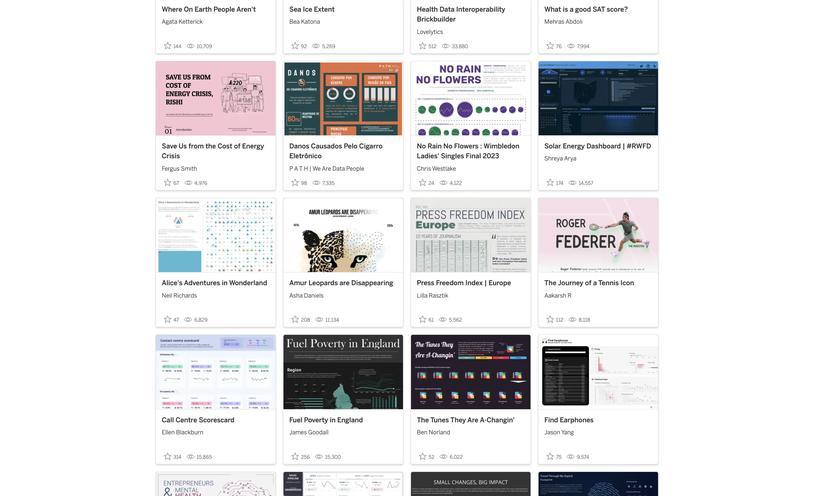 Task type: vqa. For each thing, say whether or not it's contained in the screenshot.


Task type: describe. For each thing, give the bounding box(es) containing it.
james goodall
[[290, 429, 329, 436]]

Add Favorite button
[[545, 40, 565, 52]]

flowers
[[455, 142, 479, 150]]

the journey of a tennis icon
[[545, 279, 635, 287]]

4,122 views element
[[437, 177, 465, 189]]

from
[[189, 142, 204, 150]]

fergus smith
[[162, 165, 197, 172]]

76
[[557, 43, 562, 49]]

what is a good sat score?
[[545, 5, 629, 13]]

data inside "link"
[[333, 165, 345, 172]]

ellen blackburn link
[[162, 425, 270, 437]]

workbook thumbnail image for us
[[156, 61, 276, 135]]

256
[[301, 454, 310, 460]]

workbook thumbnail image for freedom
[[411, 198, 531, 272]]

lovelytics link
[[417, 25, 525, 36]]

75
[[557, 454, 562, 460]]

15,865 views element
[[184, 451, 215, 463]]

add favorite button for alice's adventures in wonderland
[[162, 313, 181, 326]]

aren't
[[237, 5, 256, 13]]

8,118 views element
[[566, 314, 594, 326]]

lovelytics
[[417, 28, 444, 35]]

174
[[557, 180, 564, 186]]

workbook thumbnail image for causados
[[284, 61, 403, 135]]

7,994
[[578, 43, 590, 49]]

smith
[[181, 165, 197, 172]]

neil
[[162, 292, 172, 299]]

centre
[[176, 416, 197, 424]]

Add Favorite button
[[417, 450, 437, 462]]

144
[[174, 43, 182, 49]]

energy inside save us from the cost of energy crisis
[[242, 142, 264, 150]]

33,880 views element
[[439, 40, 472, 52]]

15,300 views element
[[312, 451, 344, 463]]

ice
[[303, 5, 313, 13]]

7,335
[[323, 180, 335, 186]]

| for press freedom index | europe
[[485, 279, 487, 287]]

people inside "link"
[[347, 165, 365, 172]]

cost
[[218, 142, 233, 150]]

save
[[162, 142, 177, 150]]

james goodall link
[[290, 425, 398, 437]]

fuel poverty in england link
[[290, 415, 398, 425]]

sea
[[290, 5, 302, 13]]

europe
[[489, 279, 512, 287]]

#rwfd
[[627, 142, 652, 150]]

extent
[[314, 5, 335, 13]]

data inside health data interoperability brickbuilder
[[440, 5, 455, 13]]

workbook thumbnail image for poverty
[[284, 335, 403, 409]]

4,976 views element
[[181, 177, 210, 189]]

add favorite button containing 144
[[162, 40, 184, 52]]

7,994 views element
[[565, 40, 593, 52]]

workbook thumbnail image for earphones
[[539, 335, 659, 409]]

alice's adventures in wonderland link
[[162, 278, 270, 288]]

| inside p a t h | we are data people "link"
[[310, 165, 312, 172]]

good
[[576, 5, 592, 13]]

in for england
[[330, 416, 336, 424]]

jason yang
[[545, 429, 575, 436]]

lilla rasztik link
[[417, 288, 525, 300]]

ketterick
[[179, 18, 203, 25]]

workbook thumbnail image for adventures
[[156, 198, 276, 272]]

7,335 views element
[[310, 177, 338, 189]]

press
[[417, 279, 435, 287]]

Add Favorite button
[[417, 313, 436, 326]]

15,300
[[326, 454, 341, 460]]

add favorite button for amur leopards are disappearing
[[290, 313, 313, 326]]

the for the journey of a tennis icon
[[545, 279, 557, 287]]

what
[[545, 5, 562, 13]]

p a t h | we are data people link
[[290, 162, 398, 173]]

chris westlake
[[417, 165, 456, 172]]

call centre scorescard link
[[162, 415, 270, 425]]

112
[[557, 317, 564, 323]]

workbook thumbnail image for journey
[[539, 198, 659, 272]]

solar
[[545, 142, 562, 150]]

ben
[[417, 429, 428, 436]]

6,829 views element
[[181, 314, 211, 326]]

1 horizontal spatial of
[[586, 279, 592, 287]]

add favorite button for the journey of a tennis icon
[[545, 313, 566, 326]]

the for the tunes they are a-changin'
[[417, 416, 429, 424]]

5,269
[[323, 43, 336, 49]]

4,976
[[195, 180, 207, 186]]

wimbledon
[[484, 142, 520, 150]]

shreya
[[545, 155, 564, 162]]

mehras abdoli
[[545, 18, 583, 25]]

no rain no flowers : wimbledon ladies' singles final 2023 link
[[417, 142, 525, 162]]

james
[[290, 429, 307, 436]]

save us from the cost of energy crisis
[[162, 142, 264, 160]]

wonderland
[[229, 279, 267, 287]]

we
[[313, 165, 321, 172]]

shreya arya link
[[545, 152, 653, 163]]

14,557 views element
[[566, 177, 597, 189]]

6,022
[[450, 454, 463, 460]]

they
[[451, 416, 466, 424]]

are inside p a t h | we are data people "link"
[[322, 165, 331, 172]]

8,118
[[579, 317, 591, 323]]

Add Favorite button
[[162, 177, 181, 189]]

find earphones link
[[545, 415, 653, 425]]

katona
[[301, 18, 320, 25]]

where on earth people aren't
[[162, 5, 256, 13]]

jason
[[545, 429, 561, 436]]

danos causados pelo cigarro eletrônico link
[[290, 142, 398, 162]]

208
[[301, 317, 311, 323]]

amur
[[290, 279, 307, 287]]

24
[[429, 180, 435, 186]]

a-
[[480, 416, 487, 424]]

westlake
[[433, 165, 456, 172]]

10,709 views element
[[184, 40, 215, 52]]

6,022 views element
[[437, 451, 466, 463]]

Add Favorite button
[[290, 40, 309, 52]]

14,557
[[579, 180, 594, 186]]

mehras
[[545, 18, 565, 25]]

98
[[301, 180, 307, 186]]



Task type: locate. For each thing, give the bounding box(es) containing it.
0 vertical spatial are
[[322, 165, 331, 172]]

15,865
[[197, 454, 212, 460]]

1 horizontal spatial people
[[347, 165, 365, 172]]

0 horizontal spatial energy
[[242, 142, 264, 150]]

the up aakarsh
[[545, 279, 557, 287]]

52
[[429, 454, 435, 460]]

0 vertical spatial a
[[570, 5, 574, 13]]

1 vertical spatial |
[[310, 165, 312, 172]]

leopards
[[309, 279, 338, 287]]

sea ice extent
[[290, 5, 335, 13]]

0 vertical spatial the
[[545, 279, 557, 287]]

sat
[[593, 5, 606, 13]]

earphones
[[560, 416, 594, 424]]

Add Favorite button
[[545, 177, 566, 189]]

1 horizontal spatial in
[[330, 416, 336, 424]]

aakarsh r link
[[545, 288, 653, 300]]

| right h
[[310, 165, 312, 172]]

are
[[322, 165, 331, 172], [468, 416, 479, 424]]

call centre scorescard
[[162, 416, 235, 424]]

of up aakarsh r link
[[586, 279, 592, 287]]

neil richards
[[162, 292, 197, 299]]

no up ladies' at the right top of the page
[[417, 142, 426, 150]]

eletrônico
[[290, 152, 322, 160]]

| inside press freedom index | europe link
[[485, 279, 487, 287]]

danos causados pelo cigarro eletrônico
[[290, 142, 383, 160]]

data down danos causados pelo cigarro eletrônico
[[333, 165, 345, 172]]

journey
[[558, 279, 584, 287]]

the tunes they are a-changin' link
[[417, 415, 525, 425]]

press freedom index | europe link
[[417, 278, 525, 288]]

of right cost
[[234, 142, 241, 150]]

the
[[206, 142, 216, 150]]

icon
[[621, 279, 635, 287]]

add favorite button for danos causados pelo cigarro eletrônico
[[290, 177, 310, 189]]

5,562 views element
[[436, 314, 466, 326]]

0 horizontal spatial a
[[570, 5, 574, 13]]

2 vertical spatial |
[[485, 279, 487, 287]]

are right "we" in the left of the page
[[322, 165, 331, 172]]

add favorite button down agata
[[162, 40, 184, 52]]

0 horizontal spatial data
[[333, 165, 345, 172]]

a
[[294, 165, 298, 172]]

add favorite button containing 208
[[290, 313, 313, 326]]

0 vertical spatial data
[[440, 5, 455, 13]]

workbook thumbnail image for tunes
[[411, 335, 531, 409]]

asha
[[290, 292, 303, 299]]

add favorite button down neil
[[162, 313, 181, 326]]

add favorite button for find earphones
[[545, 450, 564, 462]]

scorescard
[[199, 416, 235, 424]]

fuel
[[290, 416, 303, 424]]

are
[[340, 279, 350, 287]]

1 horizontal spatial data
[[440, 5, 455, 13]]

index
[[466, 279, 483, 287]]

amur leopards are disappearing link
[[290, 278, 398, 288]]

6,829
[[195, 317, 208, 323]]

daniels
[[304, 292, 324, 299]]

agata ketterick
[[162, 18, 203, 25]]

1 vertical spatial a
[[594, 279, 598, 287]]

2 horizontal spatial |
[[623, 142, 626, 150]]

1 vertical spatial people
[[347, 165, 365, 172]]

add favorite button down t in the top left of the page
[[290, 177, 310, 189]]

0 vertical spatial in
[[222, 279, 228, 287]]

0 vertical spatial of
[[234, 142, 241, 150]]

richards
[[174, 292, 197, 299]]

earth
[[195, 5, 212, 13]]

neil richards link
[[162, 288, 270, 300]]

92
[[301, 43, 307, 49]]

are left "a-"
[[468, 416, 479, 424]]

solar energy dashboard | #rwfd link
[[545, 142, 653, 152]]

add favorite button down aakarsh
[[545, 313, 566, 326]]

1 horizontal spatial |
[[485, 279, 487, 287]]

find earphones
[[545, 416, 594, 424]]

in up james goodall "link" at left bottom
[[330, 416, 336, 424]]

pelo
[[344, 142, 358, 150]]

| right index
[[485, 279, 487, 287]]

0 horizontal spatial the
[[417, 416, 429, 424]]

no up 'singles' on the top
[[444, 142, 453, 150]]

add favorite button containing 47
[[162, 313, 181, 326]]

no
[[417, 142, 426, 150], [444, 142, 453, 150]]

chris westlake link
[[417, 162, 525, 173]]

is
[[563, 5, 569, 13]]

add favorite button for call centre scorescard
[[162, 450, 184, 462]]

add favorite button down jason
[[545, 450, 564, 462]]

jason yang link
[[545, 425, 653, 437]]

5,562
[[450, 317, 463, 323]]

people up agata ketterick link
[[214, 5, 235, 13]]

| left #rwfd
[[623, 142, 626, 150]]

agata ketterick link
[[162, 15, 270, 26]]

314
[[174, 454, 182, 460]]

ben norland
[[417, 429, 451, 436]]

health
[[417, 5, 438, 13]]

1 no from the left
[[417, 142, 426, 150]]

fuel poverty in england
[[290, 416, 363, 424]]

11,134 views element
[[313, 314, 343, 326]]

disappearing
[[352, 279, 394, 287]]

what is a good sat score? link
[[545, 5, 653, 15]]

add favorite button down asha
[[290, 313, 313, 326]]

the inside 'the tunes they are a-changin'' link
[[417, 416, 429, 424]]

in for wonderland
[[222, 279, 228, 287]]

0 horizontal spatial |
[[310, 165, 312, 172]]

1 vertical spatial of
[[586, 279, 592, 287]]

0 horizontal spatial of
[[234, 142, 241, 150]]

england
[[338, 416, 363, 424]]

add favorite button down lovelytics
[[417, 40, 439, 52]]

add favorite button containing 512
[[417, 40, 439, 52]]

the
[[545, 279, 557, 287], [417, 416, 429, 424]]

the inside the journey of a tennis icon link
[[545, 279, 557, 287]]

1 vertical spatial the
[[417, 416, 429, 424]]

add favorite button down ellen
[[162, 450, 184, 462]]

workbook thumbnail image for leopards
[[284, 198, 403, 272]]

amur leopards are disappearing
[[290, 279, 394, 287]]

r
[[568, 292, 572, 299]]

a up aakarsh r link
[[594, 279, 598, 287]]

workbook thumbnail image
[[156, 61, 276, 135], [284, 61, 403, 135], [411, 61, 531, 135], [539, 61, 659, 135], [156, 198, 276, 272], [284, 198, 403, 272], [411, 198, 531, 272], [539, 198, 659, 272], [156, 335, 276, 409], [284, 335, 403, 409], [411, 335, 531, 409], [539, 335, 659, 409]]

find
[[545, 416, 559, 424]]

t
[[299, 165, 303, 172]]

sea ice extent link
[[290, 5, 398, 15]]

data up brickbuilder
[[440, 5, 455, 13]]

score?
[[607, 5, 629, 13]]

workbook thumbnail image for rain
[[411, 61, 531, 135]]

chris
[[417, 165, 431, 172]]

rain
[[428, 142, 442, 150]]

of inside save us from the cost of energy crisis
[[234, 142, 241, 150]]

1 energy from the left
[[242, 142, 264, 150]]

workbook thumbnail image for energy
[[539, 61, 659, 135]]

are inside 'the tunes they are a-changin'' link
[[468, 416, 479, 424]]

1 horizontal spatial no
[[444, 142, 453, 150]]

ladies'
[[417, 152, 440, 160]]

add favorite button containing 75
[[545, 450, 564, 462]]

2 no from the left
[[444, 142, 453, 150]]

energy up arya
[[563, 142, 585, 150]]

where
[[162, 5, 182, 13]]

Add Favorite button
[[417, 177, 437, 189]]

people down danos causados pelo cigarro eletrônico link
[[347, 165, 365, 172]]

0 vertical spatial people
[[214, 5, 235, 13]]

danos
[[290, 142, 310, 150]]

bea
[[290, 18, 300, 25]]

9,574 views element
[[564, 451, 593, 463]]

lilla
[[417, 292, 428, 299]]

2 energy from the left
[[563, 142, 585, 150]]

on
[[184, 5, 193, 13]]

h
[[304, 165, 308, 172]]

0 horizontal spatial in
[[222, 279, 228, 287]]

5,269 views element
[[309, 40, 339, 52]]

add favorite button containing 112
[[545, 313, 566, 326]]

no rain no flowers : wimbledon ladies' singles final 2023
[[417, 142, 520, 160]]

the up ben
[[417, 416, 429, 424]]

0 vertical spatial |
[[623, 142, 626, 150]]

Add Favorite button
[[162, 40, 184, 52], [417, 40, 439, 52], [290, 177, 310, 189], [162, 313, 181, 326], [290, 313, 313, 326], [545, 313, 566, 326], [162, 450, 184, 462], [545, 450, 564, 462]]

energy right cost
[[242, 142, 264, 150]]

Add Favorite button
[[290, 450, 312, 462]]

0 horizontal spatial people
[[214, 5, 235, 13]]

in inside "link"
[[222, 279, 228, 287]]

norland
[[429, 429, 451, 436]]

1 vertical spatial data
[[333, 165, 345, 172]]

health data interoperability brickbuilder
[[417, 5, 506, 23]]

mehras abdoli link
[[545, 15, 653, 26]]

4,122
[[450, 180, 463, 186]]

47
[[174, 317, 179, 323]]

1 horizontal spatial energy
[[563, 142, 585, 150]]

1 horizontal spatial a
[[594, 279, 598, 287]]

call
[[162, 416, 174, 424]]

1 vertical spatial are
[[468, 416, 479, 424]]

the tunes they are a-changin'
[[417, 416, 515, 424]]

10,709
[[197, 43, 212, 49]]

a right is
[[570, 5, 574, 13]]

add favorite button containing 314
[[162, 450, 184, 462]]

| inside solar energy dashboard | #rwfd link
[[623, 142, 626, 150]]

in up 'neil richards' link
[[222, 279, 228, 287]]

interoperability
[[457, 5, 506, 13]]

bea katona
[[290, 18, 320, 25]]

save us from the cost of energy crisis link
[[162, 142, 270, 162]]

0 horizontal spatial no
[[417, 142, 426, 150]]

goodall
[[308, 429, 329, 436]]

us
[[179, 142, 187, 150]]

1 vertical spatial in
[[330, 416, 336, 424]]

1 horizontal spatial the
[[545, 279, 557, 287]]

add favorite button containing 98
[[290, 177, 310, 189]]

1 horizontal spatial are
[[468, 416, 479, 424]]

| for solar energy dashboard | #rwfd
[[623, 142, 626, 150]]

0 horizontal spatial are
[[322, 165, 331, 172]]

workbook thumbnail image for centre
[[156, 335, 276, 409]]



